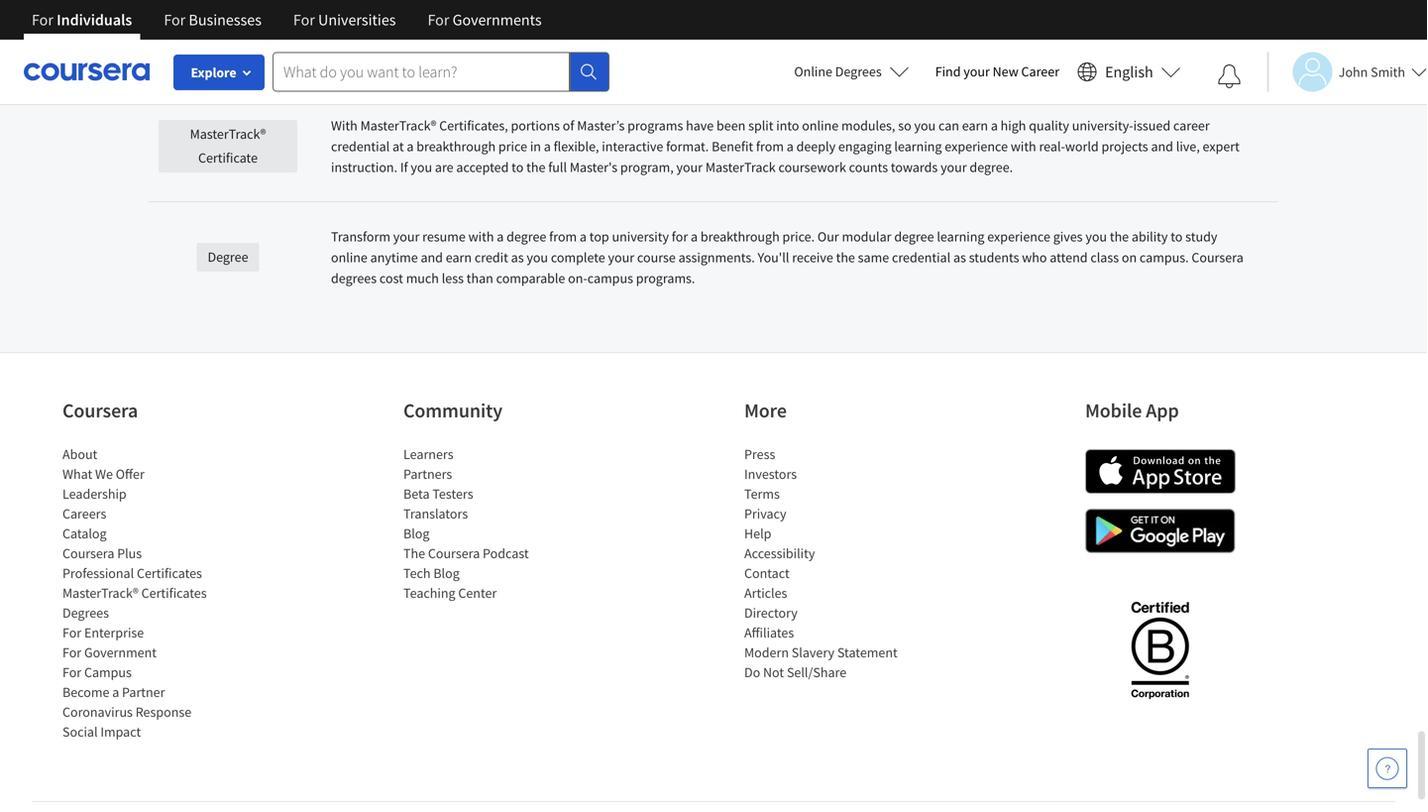 Task type: describe. For each thing, give the bounding box(es) containing it.
credential inside 'whether you're looking to start a new career or change your current one, professional certificates on coursera help you become job ready. learn at your own pace from top companies and universities, apply your new skills to hands-on projects that showcase your expertise to potential employers, and earn a career credential to kickstart your new career.'
[[331, 47, 390, 65]]

you up class
[[1086, 228, 1108, 245]]

1 as from the left
[[511, 248, 524, 266]]

degrees
[[331, 269, 377, 287]]

career
[[1022, 62, 1060, 80]]

and down start
[[481, 26, 503, 44]]

breakthrough inside with mastertrack® certificates, portions of master's programs have been split into online modules, so you can earn a high quality university-issued career credential at a breakthrough price in a flexible, interactive format. benefit from a deeply engaging learning experience with real-world projects and live, expert instruction. if you are accepted to the full master's program, your mastertrack coursework counts towards your degree.
[[417, 137, 496, 155]]

articles
[[745, 584, 788, 602]]

to left start
[[468, 5, 481, 23]]

into
[[777, 117, 800, 134]]

for universities
[[293, 10, 396, 30]]

earn inside with mastertrack® certificates, portions of master's programs have been split into online modules, so you can earn a high quality university-issued career credential at a breakthrough price in a flexible, interactive format. benefit from a deeply engaging learning experience with real-world projects and live, expert instruction. if you are accepted to the full master's program, your mastertrack coursework counts towards your degree.
[[963, 117, 989, 134]]

coursework
[[779, 158, 847, 176]]

1 vertical spatial blog
[[434, 564, 460, 582]]

become a partner link
[[62, 683, 165, 701]]

certificate for mastertrack® certificate
[[198, 149, 258, 167]]

0 vertical spatial on
[[894, 5, 909, 23]]

modular
[[842, 228, 892, 245]]

interactive
[[602, 137, 664, 155]]

learners partners beta testers translators blog the coursera podcast tech blog teaching center
[[404, 445, 529, 602]]

assignments.
[[679, 248, 755, 266]]

professional certificate
[[192, 14, 264, 56]]

you're
[[383, 5, 419, 23]]

privacy link
[[745, 505, 787, 523]]

full
[[549, 158, 567, 176]]

apply
[[578, 26, 611, 44]]

programs
[[628, 117, 684, 134]]

breakthrough inside transform your resume with a degree from a top university for a breakthrough price. our modular degree learning experience gives you the ability to study online anytime and earn credit as you complete your course assignments. you'll receive the same credential as students who attend class on campus. coursera degrees cost much less than comparable on-campus programs.
[[701, 228, 780, 245]]

companies
[[414, 26, 478, 44]]

careers
[[62, 505, 106, 523]]

and inside transform your resume with a degree from a top university for a breakthrough price. our modular degree learning experience gives you the ability to study online anytime and earn credit as you complete your course assignments. you'll receive the same credential as students who attend class on campus. coursera degrees cost much less than comparable on-campus programs.
[[421, 248, 443, 266]]

careers link
[[62, 505, 106, 523]]

the inside with mastertrack® certificates, portions of master's programs have been split into online modules, so you can earn a high quality university-issued career credential at a breakthrough price in a flexible, interactive format. benefit from a deeply engaging learning experience with real-world projects and live, expert instruction. if you are accepted to the full master's program, your mastertrack coursework counts towards your degree.
[[527, 158, 546, 176]]

mastertrack
[[706, 158, 776, 176]]

statement
[[838, 644, 898, 661]]

can
[[939, 117, 960, 134]]

engaging
[[839, 137, 892, 155]]

mastertrack® certificate
[[190, 125, 266, 167]]

modern
[[745, 644, 789, 661]]

mobile
[[1086, 398, 1143, 423]]

program,
[[621, 158, 674, 176]]

mobile app
[[1086, 398, 1180, 423]]

are
[[435, 158, 454, 176]]

privacy
[[745, 505, 787, 523]]

top inside transform your resume with a degree from a top university for a breakthrough price. our modular degree learning experience gives you the ability to study online anytime and earn credit as you complete your course assignments. you'll receive the same credential as students who attend class on campus. coursera degrees cost much less than comparable on-campus programs.
[[590, 228, 610, 245]]

to inside transform your resume with a degree from a top university for a breakthrough price. our modular degree learning experience gives you the ability to study online anytime and earn credit as you complete your course assignments. you'll receive the same credential as students who attend class on campus. coursera degrees cost much less than comparable on-campus programs.
[[1171, 228, 1183, 245]]

your inside find your new career link
[[964, 62, 990, 80]]

for up become
[[62, 663, 81, 681]]

find
[[936, 62, 961, 80]]

campus
[[588, 269, 634, 287]]

your left degree.
[[941, 158, 967, 176]]

receive
[[793, 248, 834, 266]]

0 vertical spatial new
[[522, 5, 547, 23]]

universities,
[[506, 26, 576, 44]]

community
[[404, 398, 503, 423]]

tech
[[404, 564, 431, 582]]

response
[[136, 703, 192, 721]]

partners
[[404, 465, 452, 483]]

career inside with mastertrack® certificates, portions of master's programs have been split into online modules, so you can earn a high quality university-issued career credential at a breakthrough price in a flexible, interactive format. benefit from a deeply engaging learning experience with real-world projects and live, expert instruction. if you are accepted to the full master's program, your mastertrack coursework counts towards your degree.
[[1174, 117, 1210, 134]]

2 as from the left
[[954, 248, 967, 266]]

online degrees
[[795, 62, 882, 80]]

blog link
[[404, 525, 430, 542]]

whether you're looking to start a new career or change your current one, professional certificates on coursera help you become job ready. learn at your own pace from top companies and universities, apply your new skills to hands-on projects that showcase your expertise to potential employers, and earn a career credential to kickstart your new career.
[[331, 5, 1233, 65]]

format.
[[666, 137, 709, 155]]

your down companies
[[460, 47, 487, 65]]

english
[[1106, 62, 1154, 82]]

2 horizontal spatial the
[[1110, 228, 1130, 245]]

earn inside transform your resume with a degree from a top university for a breakthrough price. our modular degree learning experience gives you the ability to study online anytime and earn credit as you complete your course assignments. you'll receive the same credential as students who attend class on campus. coursera degrees cost much less than comparable on-campus programs.
[[446, 248, 472, 266]]

for left pace
[[293, 10, 315, 30]]

your left expertise
[[910, 26, 937, 44]]

with inside with mastertrack® certificates, portions of master's programs have been split into online modules, so you can earn a high quality university-issued career credential at a breakthrough price in a flexible, interactive format. benefit from a deeply engaging learning experience with real-world projects and live, expert instruction. if you are accepted to the full master's program, your mastertrack coursework counts towards your degree.
[[1011, 137, 1037, 155]]

2 vertical spatial certificates
[[141, 584, 207, 602]]

towards
[[891, 158, 938, 176]]

expert
[[1203, 137, 1240, 155]]

who
[[1023, 248, 1048, 266]]

to left potential
[[995, 26, 1007, 44]]

university-
[[1073, 117, 1134, 134]]

change
[[604, 5, 646, 23]]

from inside transform your resume with a degree from a top university for a breakthrough price. our modular degree learning experience gives you the ability to study online anytime and earn credit as you complete your course assignments. you'll receive the same credential as students who attend class on campus. coursera degrees cost much less than comparable on-campus programs.
[[549, 228, 577, 245]]

individuals
[[57, 10, 132, 30]]

1 horizontal spatial the
[[836, 248, 856, 266]]

press
[[745, 445, 776, 463]]

credential inside with mastertrack® certificates, portions of master's programs have been split into online modules, so you can earn a high quality university-issued career credential at a breakthrough price in a flexible, interactive format. benefit from a deeply engaging learning experience with real-world projects and live, expert instruction. if you are accepted to the full master's program, your mastertrack coursework counts towards your degree.
[[331, 137, 390, 155]]

we
[[95, 465, 113, 483]]

investors
[[745, 465, 797, 483]]

become
[[62, 683, 109, 701]]

show notifications image
[[1218, 64, 1242, 88]]

about
[[62, 445, 97, 463]]

price.
[[783, 228, 815, 245]]

accessibility link
[[745, 544, 815, 562]]

than
[[467, 269, 494, 287]]

with mastertrack® certificates, portions of master's programs have been split into online modules, so you can earn a high quality university-issued career credential at a breakthrough price in a flexible, interactive format. benefit from a deeply engaging learning experience with real-world projects and live, expert instruction. if you are accepted to the full master's program, your mastertrack coursework counts towards your degree.
[[331, 117, 1240, 176]]

smith
[[1372, 63, 1406, 81]]

of
[[563, 117, 575, 134]]

class
[[1091, 248, 1120, 266]]

government
[[84, 644, 157, 661]]

get it on google play image
[[1086, 509, 1237, 553]]

plus
[[117, 544, 142, 562]]

real-
[[1040, 137, 1066, 155]]

you inside 'whether you're looking to start a new career or change your current one, professional certificates on coursera help you become job ready. learn at your own pace from top companies and universities, apply your new skills to hands-on projects that showcase your expertise to potential employers, and earn a career credential to kickstart your new career.'
[[995, 5, 1017, 23]]

about link
[[62, 445, 97, 463]]

and down learn
[[1133, 26, 1155, 44]]

download on the app store image
[[1086, 449, 1237, 494]]

price
[[499, 137, 528, 155]]

for individuals
[[32, 10, 132, 30]]

banner navigation
[[16, 0, 558, 40]]

press investors terms privacy help accessibility contact articles directory affiliates modern slavery statement do not sell/share
[[745, 445, 898, 681]]

your up "skills"
[[649, 5, 675, 23]]

investors link
[[745, 465, 797, 483]]

pace
[[331, 26, 359, 44]]

study
[[1186, 228, 1218, 245]]

learners link
[[404, 445, 454, 463]]

at inside with mastertrack® certificates, portions of master's programs have been split into online modules, so you can earn a high quality university-issued career credential at a breakthrough price in a flexible, interactive format. benefit from a deeply engaging learning experience with real-world projects and live, expert instruction. if you are accepted to the full master's program, your mastertrack coursework counts towards your degree.
[[393, 137, 404, 155]]

help link
[[745, 525, 772, 542]]

issued
[[1134, 117, 1171, 134]]

list for community
[[404, 444, 572, 603]]

for left businesses
[[164, 10, 186, 30]]

transform your resume with a degree from a top university for a breakthrough price. our modular degree learning experience gives you the ability to study online anytime and earn credit as you complete your course assignments. you'll receive the same credential as students who attend class on campus. coursera degrees cost much less than comparable on-campus programs.
[[331, 228, 1244, 287]]

current
[[678, 5, 721, 23]]

degrees inside about what we offer leadership careers catalog coursera plus professional certificates mastertrack® certificates degrees for enterprise for government for campus become a partner coronavirus response social impact
[[62, 604, 109, 622]]

certificates inside 'whether you're looking to start a new career or change your current one, professional certificates on coursera help you become job ready. learn at your own pace from top companies and universities, apply your new skills to hands-on projects that showcase your expertise to potential employers, and earn a career credential to kickstart your new career.'
[[826, 5, 891, 23]]

social impact link
[[62, 723, 141, 741]]

certificates,
[[440, 117, 508, 134]]

if
[[400, 158, 408, 176]]

credential inside transform your resume with a degree from a top university for a breakthrough price. our modular degree learning experience gives you the ability to study online anytime and earn credit as you complete your course assignments. you'll receive the same credential as students who attend class on campus. coursera degrees cost much less than comparable on-campus programs.
[[892, 248, 951, 266]]

explore button
[[174, 55, 265, 90]]

showcase
[[851, 26, 907, 44]]

row containing transform your resume with a degree from a top university for a breakthrough price. our modular degree learning experience gives you the ability to study online anytime and earn credit as you complete your course assignments. you'll receive the same credential as students who attend class on campus. coursera degrees cost much less than comparable on-campus programs.
[[149, 202, 1279, 312]]

accepted
[[457, 158, 509, 176]]

coursera inside learners partners beta testers translators blog the coursera podcast tech blog teaching center
[[428, 544, 480, 562]]

coursera image
[[24, 56, 150, 88]]

experience inside with mastertrack® certificates, portions of master's programs have been split into online modules, so you can earn a high quality university-issued career credential at a breakthrough price in a flexible, interactive format. benefit from a deeply engaging learning experience with real-world projects and live, expert instruction. if you are accepted to the full master's program, your mastertrack coursework counts towards your degree.
[[945, 137, 1008, 155]]

on inside transform your resume with a degree from a top university for a breakthrough price. our modular degree learning experience gives you the ability to study online anytime and earn credit as you complete your course assignments. you'll receive the same credential as students who attend class on campus. coursera degrees cost much less than comparable on-campus programs.
[[1122, 248, 1137, 266]]

earn inside 'whether you're looking to start a new career or change your current one, professional certificates on coursera help you become job ready. learn at your own pace from top companies and universities, apply your new skills to hands-on projects that showcase your expertise to potential employers, and earn a career credential to kickstart your new career.'
[[1158, 26, 1184, 44]]

logo of certified b corporation image
[[1120, 590, 1201, 709]]



Task type: locate. For each thing, give the bounding box(es) containing it.
degree.
[[970, 158, 1014, 176]]

with up credit
[[469, 228, 494, 245]]

0 horizontal spatial list
[[62, 444, 231, 742]]

0 vertical spatial the
[[527, 158, 546, 176]]

breakthrough up are
[[417, 137, 496, 155]]

mastertrack® down explore dropdown button
[[190, 125, 266, 143]]

2 horizontal spatial new
[[643, 26, 667, 44]]

degree up credit
[[507, 228, 547, 245]]

you right the so
[[915, 117, 936, 134]]

1 horizontal spatial blog
[[434, 564, 460, 582]]

0 horizontal spatial blog
[[404, 525, 430, 542]]

0 horizontal spatial mastertrack®
[[62, 584, 139, 602]]

the up class
[[1110, 228, 1130, 245]]

what we offer link
[[62, 465, 145, 483]]

catalog
[[62, 525, 107, 542]]

experience
[[945, 137, 1008, 155], [988, 228, 1051, 245]]

list containing about
[[62, 444, 231, 742]]

to down "current"
[[702, 26, 714, 44]]

new up universities,
[[522, 5, 547, 23]]

1 vertical spatial from
[[757, 137, 784, 155]]

live,
[[1177, 137, 1201, 155]]

for down degrees link
[[62, 624, 81, 642]]

to up campus.
[[1171, 228, 1183, 245]]

for enterprise link
[[62, 624, 144, 642]]

1 horizontal spatial list
[[404, 444, 572, 603]]

mastertrack® up degrees link
[[62, 584, 139, 602]]

row containing with mastertrack® certificates, portions of master's programs have been split into online modules, so you can earn a high quality university-issued career credential at a breakthrough price in a flexible, interactive format. benefit from a deeply engaging learning experience with real-world projects and live, expert instruction. if you are accepted to the full master's program, your mastertrack coursework counts towards your degree.
[[149, 91, 1279, 202]]

or
[[589, 5, 601, 23]]

as
[[511, 248, 524, 266], [954, 248, 967, 266]]

deeply
[[797, 137, 836, 155]]

earn
[[1158, 26, 1184, 44], [963, 117, 989, 134], [446, 248, 472, 266]]

ability
[[1132, 228, 1169, 245]]

your down the format.
[[677, 158, 703, 176]]

0 horizontal spatial degree
[[507, 228, 547, 245]]

0 vertical spatial projects
[[775, 26, 821, 44]]

experience up who
[[988, 228, 1051, 245]]

projects left that
[[775, 26, 821, 44]]

mastertrack® up "if"
[[361, 117, 437, 134]]

university
[[612, 228, 669, 245]]

0 horizontal spatial the
[[527, 158, 546, 176]]

professional right one,
[[752, 5, 823, 23]]

certificate
[[198, 38, 258, 56], [198, 149, 258, 167]]

1 vertical spatial certificate
[[198, 149, 258, 167]]

tech blog link
[[404, 564, 460, 582]]

projects inside with mastertrack® certificates, portions of master's programs have been split into online modules, so you can earn a high quality university-issued career credential at a breakthrough price in a flexible, interactive format. benefit from a deeply engaging learning experience with real-world projects and live, expert instruction. if you are accepted to the full master's program, your mastertrack coursework counts towards your degree.
[[1102, 137, 1149, 155]]

online up deeply
[[803, 117, 839, 134]]

0 vertical spatial with
[[1011, 137, 1037, 155]]

learning up 'students'
[[937, 228, 985, 245]]

coursera up tech blog link
[[428, 544, 480, 562]]

1 horizontal spatial as
[[954, 248, 967, 266]]

transform
[[331, 228, 391, 245]]

complete
[[551, 248, 606, 266]]

professional down coursera plus link
[[62, 564, 134, 582]]

and up much
[[421, 248, 443, 266]]

career up live,
[[1174, 117, 1210, 134]]

for
[[32, 10, 53, 30], [164, 10, 186, 30], [293, 10, 315, 30], [428, 10, 450, 30], [62, 624, 81, 642], [62, 644, 81, 661], [62, 663, 81, 681]]

new
[[993, 62, 1019, 80]]

certificates down professional certificates link
[[141, 584, 207, 602]]

list containing press
[[745, 444, 913, 682]]

john smith
[[1339, 63, 1406, 81]]

explore
[[191, 63, 237, 81]]

2 list from the left
[[404, 444, 572, 603]]

new left "skills"
[[643, 26, 667, 44]]

0 horizontal spatial on
[[757, 26, 772, 44]]

1 horizontal spatial at
[[1164, 5, 1175, 23]]

our
[[818, 228, 840, 245]]

1 degree from the left
[[507, 228, 547, 245]]

to left kickstart at left top
[[393, 47, 405, 65]]

certificate inside mastertrack® certificate
[[198, 149, 258, 167]]

0 vertical spatial breakthrough
[[417, 137, 496, 155]]

certificate down explore dropdown button
[[198, 149, 258, 167]]

0 vertical spatial degrees
[[836, 62, 882, 80]]

certificate inside professional certificate
[[198, 38, 258, 56]]

1 horizontal spatial breakthrough
[[701, 228, 780, 245]]

for up kickstart at left top
[[428, 10, 450, 30]]

0 horizontal spatial with
[[469, 228, 494, 245]]

john
[[1339, 63, 1369, 81]]

your right find
[[964, 62, 990, 80]]

from down whether
[[361, 26, 389, 44]]

0 vertical spatial certificates
[[826, 5, 891, 23]]

0 horizontal spatial degrees
[[62, 604, 109, 622]]

1 vertical spatial new
[[643, 26, 667, 44]]

0 vertical spatial career
[[550, 5, 586, 23]]

learning inside transform your resume with a degree from a top university for a breakthrough price. our modular degree learning experience gives you the ability to study online anytime and earn credit as you complete your course assignments. you'll receive the same credential as students who attend class on campus. coursera degrees cost much less than comparable on-campus programs.
[[937, 228, 985, 245]]

What do you want to learn? text field
[[273, 52, 570, 92]]

0 vertical spatial top
[[392, 26, 412, 44]]

your left own
[[1178, 5, 1204, 23]]

top
[[392, 26, 412, 44], [590, 228, 610, 245]]

earn right can
[[963, 117, 989, 134]]

with down high
[[1011, 137, 1037, 155]]

0 horizontal spatial at
[[393, 137, 404, 155]]

2 vertical spatial career
[[1174, 117, 1210, 134]]

degree right modular
[[895, 228, 935, 245]]

0 vertical spatial learning
[[895, 137, 943, 155]]

teaching center link
[[404, 584, 497, 602]]

certificate down businesses
[[198, 38, 258, 56]]

2 vertical spatial on
[[1122, 248, 1137, 266]]

programs.
[[636, 269, 696, 287]]

you
[[995, 5, 1017, 23], [915, 117, 936, 134], [411, 158, 432, 176], [1086, 228, 1108, 245], [527, 248, 548, 266]]

1 vertical spatial breakthrough
[[701, 228, 780, 245]]

comparable
[[496, 269, 566, 287]]

blog up the
[[404, 525, 430, 542]]

partners link
[[404, 465, 452, 483]]

credential down pace
[[331, 47, 390, 65]]

top down you're
[[392, 26, 412, 44]]

2 horizontal spatial professional
[[752, 5, 823, 23]]

beta testers link
[[404, 485, 474, 503]]

professional inside about what we offer leadership careers catalog coursera plus professional certificates mastertrack® certificates degrees for enterprise for government for campus become a partner coronavirus response social impact
[[62, 564, 134, 582]]

degrees up for enterprise link
[[62, 604, 109, 622]]

1 horizontal spatial top
[[590, 228, 610, 245]]

new left career.
[[489, 47, 514, 65]]

0 horizontal spatial as
[[511, 248, 524, 266]]

0 vertical spatial earn
[[1158, 26, 1184, 44]]

1 horizontal spatial earn
[[963, 117, 989, 134]]

coursera down the catalog link
[[62, 544, 114, 562]]

list for coursera
[[62, 444, 231, 742]]

2 vertical spatial from
[[549, 228, 577, 245]]

translators link
[[404, 505, 468, 523]]

0 vertical spatial blog
[[404, 525, 430, 542]]

1 horizontal spatial professional
[[192, 14, 264, 32]]

1 vertical spatial certificates
[[137, 564, 202, 582]]

2 vertical spatial earn
[[446, 248, 472, 266]]

to inside with mastertrack® certificates, portions of master's programs have been split into online modules, so you can earn a high quality university-issued career credential at a breakthrough price in a flexible, interactive format. benefit from a deeply engaging learning experience with real-world projects and live, expert instruction. if you are accepted to the full master's program, your mastertrack coursework counts towards your degree.
[[512, 158, 524, 176]]

career down own
[[1196, 26, 1233, 44]]

0 vertical spatial certificate
[[198, 38, 258, 56]]

from inside 'whether you're looking to start a new career or change your current one, professional certificates on coursera help you become job ready. learn at your own pace from top companies and universities, apply your new skills to hands-on projects that showcase your expertise to potential employers, and earn a career credential to kickstart your new career.'
[[361, 26, 389, 44]]

mastertrack® certificates link
[[62, 584, 207, 602]]

breakthrough up assignments.
[[701, 228, 780, 245]]

mastertrack® inside about what we offer leadership careers catalog coursera plus professional certificates mastertrack® certificates degrees for enterprise for government for campus become a partner coronavirus response social impact
[[62, 584, 139, 602]]

1 horizontal spatial on
[[894, 5, 909, 23]]

credential right "same"
[[892, 248, 951, 266]]

1 vertical spatial learning
[[937, 228, 985, 245]]

0 horizontal spatial top
[[392, 26, 412, 44]]

to down price
[[512, 158, 524, 176]]

1 vertical spatial degrees
[[62, 604, 109, 622]]

hands-
[[717, 26, 757, 44]]

0 horizontal spatial from
[[361, 26, 389, 44]]

earn up less
[[446, 248, 472, 266]]

professional inside 'whether you're looking to start a new career or change your current one, professional certificates on coursera help you become job ready. learn at your own pace from top companies and universities, apply your new skills to hands-on projects that showcase your expertise to potential employers, and earn a career credential to kickstart your new career.'
[[752, 5, 823, 23]]

0 horizontal spatial earn
[[446, 248, 472, 266]]

you right help
[[995, 5, 1017, 23]]

modules,
[[842, 117, 896, 134]]

0 vertical spatial from
[[361, 26, 389, 44]]

2 horizontal spatial on
[[1122, 248, 1137, 266]]

much
[[406, 269, 439, 287]]

blog up teaching center link
[[434, 564, 460, 582]]

experience up degree.
[[945, 137, 1008, 155]]

0 horizontal spatial professional
[[62, 564, 134, 582]]

your up campus
[[608, 248, 635, 266]]

a inside about what we offer leadership careers catalog coursera plus professional certificates mastertrack® certificates degrees for enterprise for government for campus become a partner coronavirus response social impact
[[112, 683, 119, 701]]

None search field
[[273, 52, 610, 92]]

from down split
[[757, 137, 784, 155]]

2 row from the top
[[149, 91, 1279, 202]]

0 horizontal spatial projects
[[775, 26, 821, 44]]

professional
[[752, 5, 823, 23], [192, 14, 264, 32], [62, 564, 134, 582]]

at inside 'whether you're looking to start a new career or change your current one, professional certificates on coursera help you become job ready. learn at your own pace from top companies and universities, apply your new skills to hands-on projects that showcase your expertise to potential employers, and earn a career credential to kickstart your new career.'
[[1164, 5, 1175, 23]]

have
[[686, 117, 714, 134]]

coursera up about link
[[62, 398, 138, 423]]

0 vertical spatial online
[[803, 117, 839, 134]]

certificate for professional certificate
[[198, 38, 258, 56]]

master's
[[577, 117, 625, 134]]

row
[[149, 0, 1279, 91], [149, 91, 1279, 202], [149, 202, 1279, 312]]

mastertrack® inside with mastertrack® certificates, portions of master's programs have been split into online modules, so you can earn a high quality university-issued career credential at a breakthrough price in a flexible, interactive format. benefit from a deeply engaging learning experience with real-world projects and live, expert instruction. if you are accepted to the full master's program, your mastertrack coursework counts towards your degree.
[[361, 117, 437, 134]]

and
[[481, 26, 503, 44], [1133, 26, 1155, 44], [1152, 137, 1174, 155], [421, 248, 443, 266]]

1 vertical spatial experience
[[988, 228, 1051, 245]]

beta
[[404, 485, 430, 503]]

3 list from the left
[[745, 444, 913, 682]]

2 horizontal spatial list
[[745, 444, 913, 682]]

instruction.
[[331, 158, 398, 176]]

for
[[672, 228, 688, 245]]

learning inside with mastertrack® certificates, portions of master's programs have been split into online modules, so you can earn a high quality university-issued career credential at a breakthrough price in a flexible, interactive format. benefit from a deeply engaging learning experience with real-world projects and live, expert instruction. if you are accepted to the full master's program, your mastertrack coursework counts towards your degree.
[[895, 137, 943, 155]]

certificates up showcase
[[826, 5, 891, 23]]

certificates up mastertrack® certificates "link"
[[137, 564, 202, 582]]

1 vertical spatial projects
[[1102, 137, 1149, 155]]

terms
[[745, 485, 780, 503]]

credit
[[475, 248, 509, 266]]

at right learn
[[1164, 5, 1175, 23]]

coursera inside about what we offer leadership careers catalog coursera plus professional certificates mastertrack® certificates degrees for enterprise for government for campus become a partner coronavirus response social impact
[[62, 544, 114, 562]]

degrees down showcase
[[836, 62, 882, 80]]

campus
[[84, 663, 132, 681]]

1 vertical spatial the
[[1110, 228, 1130, 245]]

impact
[[100, 723, 141, 741]]

modern slavery statement link
[[745, 644, 898, 661]]

1 horizontal spatial projects
[[1102, 137, 1149, 155]]

teaching
[[404, 584, 456, 602]]

2 degree from the left
[[895, 228, 935, 245]]

from inside with mastertrack® certificates, portions of master's programs have been split into online modules, so you can earn a high quality university-issued career credential at a breakthrough price in a flexible, interactive format. benefit from a deeply engaging learning experience with real-world projects and live, expert instruction. if you are accepted to the full master's program, your mastertrack coursework counts towards your degree.
[[757, 137, 784, 155]]

list containing learners
[[404, 444, 572, 603]]

a
[[513, 5, 520, 23], [1187, 26, 1194, 44], [991, 117, 998, 134], [407, 137, 414, 155], [544, 137, 551, 155], [787, 137, 794, 155], [497, 228, 504, 245], [580, 228, 587, 245], [691, 228, 698, 245], [112, 683, 119, 701]]

career left or
[[550, 5, 586, 23]]

leadership
[[62, 485, 127, 503]]

degrees inside popup button
[[836, 62, 882, 80]]

coursera down the "study"
[[1192, 248, 1244, 266]]

coursera inside transform your resume with a degree from a top university for a breakthrough price. our modular degree learning experience gives you the ability to study online anytime and earn credit as you complete your course assignments. you'll receive the same credential as students who attend class on campus. coursera degrees cost much less than comparable on-campus programs.
[[1192, 248, 1244, 266]]

credential up instruction.
[[331, 137, 390, 155]]

1 certificate from the top
[[198, 38, 258, 56]]

1 horizontal spatial from
[[549, 228, 577, 245]]

your down the change on the top
[[614, 26, 640, 44]]

1 vertical spatial online
[[331, 248, 368, 266]]

the coursera podcast link
[[404, 544, 529, 562]]

counts
[[849, 158, 889, 176]]

2 vertical spatial new
[[489, 47, 514, 65]]

row containing whether you're looking to start a new career or change your current one, professional certificates on coursera help you become job ready. learn at your own pace from top companies and universities, apply your new skills to hands-on projects that showcase your expertise to potential employers, and earn a career credential to kickstart your new career.
[[149, 0, 1279, 91]]

offer
[[116, 465, 145, 483]]

2 certificate from the top
[[198, 149, 258, 167]]

potential
[[1010, 26, 1063, 44]]

so
[[899, 117, 912, 134]]

job
[[1069, 5, 1087, 23]]

learn
[[1128, 5, 1161, 23]]

projects down university-
[[1102, 137, 1149, 155]]

at up "if"
[[393, 137, 404, 155]]

0 vertical spatial credential
[[331, 47, 390, 65]]

top inside 'whether you're looking to start a new career or change your current one, professional certificates on coursera help you become job ready. learn at your own pace from top companies and universities, apply your new skills to hands-on projects that showcase your expertise to potential employers, and earn a career credential to kickstart your new career.'
[[392, 26, 412, 44]]

your up anytime
[[393, 228, 420, 245]]

about what we offer leadership careers catalog coursera plus professional certificates mastertrack® certificates degrees for enterprise for government for campus become a partner coronavirus response social impact
[[62, 445, 207, 741]]

resume
[[423, 228, 466, 245]]

1 list from the left
[[62, 444, 231, 742]]

online inside transform your resume with a degree from a top university for a breakthrough price. our modular degree learning experience gives you the ability to study online anytime and earn credit as you complete your course assignments. you'll receive the same credential as students who attend class on campus. coursera degrees cost much less than comparable on-campus programs.
[[331, 248, 368, 266]]

looking
[[422, 5, 466, 23]]

experience inside transform your resume with a degree from a top university for a breakthrough price. our modular degree learning experience gives you the ability to study online anytime and earn credit as you complete your course assignments. you'll receive the same credential as students who attend class on campus. coursera degrees cost much less than comparable on-campus programs.
[[988, 228, 1051, 245]]

and down issued
[[1152, 137, 1174, 155]]

0 horizontal spatial online
[[331, 248, 368, 266]]

0 vertical spatial experience
[[945, 137, 1008, 155]]

1 vertical spatial earn
[[963, 117, 989, 134]]

1 horizontal spatial online
[[803, 117, 839, 134]]

2 vertical spatial the
[[836, 248, 856, 266]]

the down in
[[527, 158, 546, 176]]

1 horizontal spatial degree
[[895, 228, 935, 245]]

professional certificates link
[[62, 564, 202, 582]]

1 horizontal spatial new
[[522, 5, 547, 23]]

english button
[[1070, 40, 1190, 104]]

2 horizontal spatial earn
[[1158, 26, 1184, 44]]

3 row from the top
[[149, 202, 1279, 312]]

list for more
[[745, 444, 913, 682]]

1 row from the top
[[149, 0, 1279, 91]]

1 horizontal spatial with
[[1011, 137, 1037, 155]]

0 horizontal spatial new
[[489, 47, 514, 65]]

1 vertical spatial on
[[757, 26, 772, 44]]

become
[[1019, 5, 1066, 23]]

for campus link
[[62, 663, 132, 681]]

1 horizontal spatial mastertrack®
[[190, 125, 266, 143]]

help center image
[[1376, 757, 1400, 780]]

0 vertical spatial at
[[1164, 5, 1175, 23]]

coursera inside 'whether you're looking to start a new career or change your current one, professional certificates on coursera help you become job ready. learn at your own pace from top companies and universities, apply your new skills to hands-on projects that showcase your expertise to potential employers, and earn a career credential to kickstart your new career.'
[[912, 5, 964, 23]]

1 vertical spatial career
[[1196, 26, 1233, 44]]

from up complete
[[549, 228, 577, 245]]

sell/share
[[787, 663, 847, 681]]

top up complete
[[590, 228, 610, 245]]

the down our at top
[[836, 248, 856, 266]]

as left 'students'
[[954, 248, 967, 266]]

2 vertical spatial credential
[[892, 248, 951, 266]]

list
[[62, 444, 231, 742], [404, 444, 572, 603], [745, 444, 913, 682]]

earn down learn
[[1158, 26, 1184, 44]]

2 horizontal spatial mastertrack®
[[361, 117, 437, 134]]

as up comparable
[[511, 248, 524, 266]]

split
[[749, 117, 774, 134]]

online up degrees
[[331, 248, 368, 266]]

been
[[717, 117, 746, 134]]

1 horizontal spatial degrees
[[836, 62, 882, 80]]

2 horizontal spatial from
[[757, 137, 784, 155]]

you right "if"
[[411, 158, 432, 176]]

online inside with mastertrack® certificates, portions of master's programs have been split into online modules, so you can earn a high quality university-issued career credential at a breakthrough price in a flexible, interactive format. benefit from a deeply engaging learning experience with real-world projects and live, expert instruction. if you are accepted to the full master's program, your mastertrack coursework counts towards your degree.
[[803, 117, 839, 134]]

skills
[[670, 26, 699, 44]]

1 vertical spatial with
[[469, 228, 494, 245]]

anytime
[[371, 248, 418, 266]]

for up for campus link
[[62, 644, 81, 661]]

0 horizontal spatial breakthrough
[[417, 137, 496, 155]]

coursera up expertise
[[912, 5, 964, 23]]

enterprise
[[84, 624, 144, 642]]

1 vertical spatial top
[[590, 228, 610, 245]]

projects inside 'whether you're looking to start a new career or change your current one, professional certificates on coursera help you become job ready. learn at your own pace from top companies and universities, apply your new skills to hands-on projects that showcase your expertise to potential employers, and earn a career credential to kickstart your new career.'
[[775, 26, 821, 44]]

not
[[764, 663, 785, 681]]

with inside transform your resume with a degree from a top university for a breakthrough price. our modular degree learning experience gives you the ability to study online anytime and earn credit as you complete your course assignments. you'll receive the same credential as students who attend class on campus. coursera degrees cost much less than comparable on-campus programs.
[[469, 228, 494, 245]]

catalog link
[[62, 525, 107, 542]]

you up comparable
[[527, 248, 548, 266]]

and inside with mastertrack® certificates, portions of master's programs have been split into online modules, so you can earn a high quality university-issued career credential at a breakthrough price in a flexible, interactive format. benefit from a deeply engaging learning experience with real-world projects and live, expert instruction. if you are accepted to the full master's program, your mastertrack coursework counts towards your degree.
[[1152, 137, 1174, 155]]

do
[[745, 663, 761, 681]]

1 vertical spatial credential
[[331, 137, 390, 155]]

1 vertical spatial at
[[393, 137, 404, 155]]

for left individuals
[[32, 10, 53, 30]]

professional up explore dropdown button
[[192, 14, 264, 32]]

learning up towards
[[895, 137, 943, 155]]



Task type: vqa. For each thing, say whether or not it's contained in the screenshot.
the left Degrees
yes



